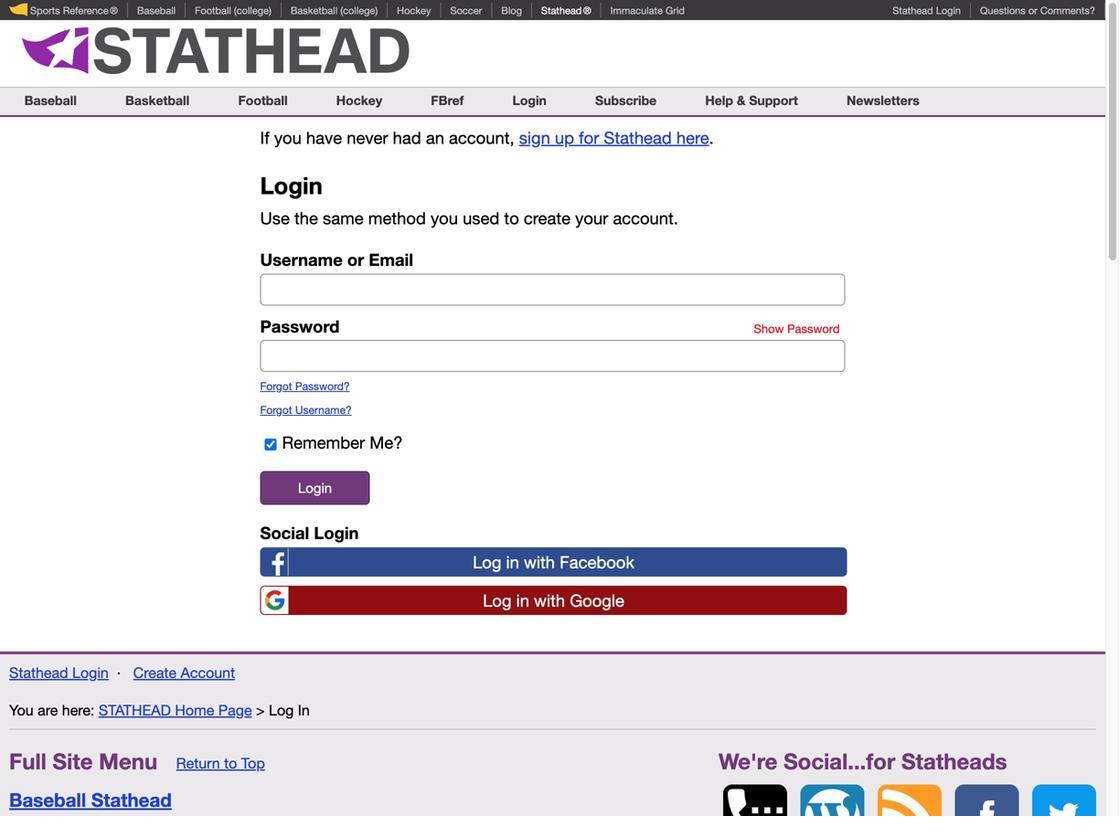 Task type: locate. For each thing, give the bounding box(es) containing it.
1 horizontal spatial stathead login
[[893, 5, 961, 16]]

stathead home page link
[[99, 702, 252, 719]]

log
[[473, 553, 502, 572], [483, 591, 512, 611], [269, 702, 294, 719]]

blog
[[502, 5, 522, 16]]

login main content
[[0, 126, 1106, 652]]

baseball for the bottommost baseball link
[[24, 93, 77, 108]]

0 vertical spatial basketball
[[291, 5, 338, 16]]

stathead down menu in the left bottom of the page
[[91, 789, 172, 812]]

with up log in with google
[[524, 553, 555, 572]]

baseball stathead link
[[9, 788, 172, 813]]

basketball link down stathead.com logo & link to home page
[[125, 93, 190, 108]]

0 vertical spatial football
[[195, 5, 231, 16]]

to inside complete site index 'navigation'
[[224, 756, 237, 773]]

1 (college) from the left
[[234, 5, 272, 16]]

forgot up forgot username?
[[260, 380, 292, 393]]

sign
[[519, 128, 550, 148]]

log in with google
[[483, 591, 625, 611]]

had
[[393, 128, 421, 148]]

home
[[175, 702, 214, 719]]

football up if
[[238, 93, 288, 108]]

football
[[195, 5, 231, 16], [238, 93, 288, 108]]

with
[[524, 553, 555, 572], [534, 591, 565, 611]]

login up the sign at the left top
[[513, 93, 547, 108]]

help & support link
[[706, 93, 798, 108]]

forgot username?
[[260, 404, 352, 417]]

in
[[298, 702, 310, 719]]

0 horizontal spatial to
[[224, 756, 237, 773]]

football link up stathead.com logo & link to home page
[[195, 5, 231, 16]]

basketball down stathead.com logo & link to home page
[[125, 93, 190, 108]]

username
[[260, 250, 343, 270]]

to
[[504, 208, 519, 228], [224, 756, 237, 773]]

0 horizontal spatial hockey link
[[336, 93, 382, 108]]

1 horizontal spatial hockey
[[397, 5, 431, 16]]

forgot for forgot username?
[[260, 404, 292, 417]]

google
[[570, 591, 625, 611]]

(college) link
[[234, 5, 272, 16], [340, 5, 378, 16]]

0 horizontal spatial basketball link
[[125, 93, 190, 108]]

1 vertical spatial basketball link
[[125, 93, 190, 108]]

comments?
[[1041, 5, 1096, 16]]

show
[[754, 322, 784, 336]]

login
[[936, 5, 961, 16], [513, 93, 547, 108], [260, 172, 323, 199], [314, 523, 359, 543], [72, 665, 109, 682]]

or inside login main content
[[347, 250, 364, 270]]

0 horizontal spatial baseball link
[[24, 93, 77, 108]]

basketball
[[291, 5, 338, 16], [125, 93, 190, 108]]

football for football (college)
[[195, 5, 231, 16]]

0 vertical spatial log
[[473, 553, 502, 572]]

full site menu
[[9, 749, 158, 775]]

basketball link right football (college) on the left top of page
[[291, 5, 338, 16]]

in
[[506, 553, 519, 572], [516, 591, 530, 611]]

top
[[241, 756, 265, 773]]

social login
[[260, 523, 359, 543]]

soccer
[[450, 5, 482, 16]]

2 (college) link from the left
[[340, 5, 378, 16]]

0 vertical spatial stathead login
[[893, 5, 961, 16]]

1 vertical spatial football
[[238, 93, 288, 108]]

None submit
[[260, 471, 370, 505]]

hockey link up the never
[[336, 93, 382, 108]]

2 vertical spatial baseball
[[9, 789, 86, 812]]

1 horizontal spatial or
[[1029, 5, 1038, 16]]

grid
[[666, 5, 685, 16]]

with down log in with facebook link at the bottom of page
[[534, 591, 565, 611]]

0 horizontal spatial football
[[195, 5, 231, 16]]

hockey left the soccer
[[397, 5, 431, 16]]

0 vertical spatial to
[[504, 208, 519, 228]]

hockey link
[[397, 5, 431, 16], [336, 93, 382, 108]]

login up here:
[[72, 665, 109, 682]]

football up stathead.com logo & link to home page
[[195, 5, 231, 16]]

0 vertical spatial baseball link
[[137, 5, 176, 16]]

log up log in with google
[[473, 553, 502, 572]]

0 horizontal spatial (college) link
[[234, 5, 272, 16]]

0 vertical spatial baseball
[[137, 5, 176, 16]]

1 vertical spatial with
[[534, 591, 565, 611]]

>
[[256, 702, 265, 719]]

password up forgot password? link on the top left of page
[[260, 316, 340, 336]]

or left email in the top of the page
[[347, 250, 364, 270]]

0 horizontal spatial football link
[[195, 5, 231, 16]]

to right used
[[504, 208, 519, 228]]

banner containing baseball
[[0, 0, 1106, 117]]

0 horizontal spatial hockey
[[336, 93, 382, 108]]

0 vertical spatial hockey link
[[397, 5, 431, 16]]

you left used
[[431, 208, 458, 228]]

1 vertical spatial football link
[[238, 93, 288, 108]]

football link up if
[[238, 93, 288, 108]]

password right show
[[788, 322, 840, 336]]

1 horizontal spatial baseball link
[[137, 5, 176, 16]]

stathead
[[893, 5, 934, 16], [604, 128, 672, 148], [9, 665, 68, 682], [91, 789, 172, 812]]

1 horizontal spatial password
[[788, 322, 840, 336]]

1 vertical spatial stathead login
[[9, 665, 109, 682]]

1 vertical spatial or
[[347, 250, 364, 270]]

login up the
[[260, 172, 323, 199]]

or inside banner
[[1029, 5, 1038, 16]]

here:
[[62, 702, 95, 719]]

you
[[9, 702, 34, 719]]

football link
[[195, 5, 231, 16], [238, 93, 288, 108]]

1 (college) link from the left
[[234, 5, 272, 16]]

0 vertical spatial hockey
[[397, 5, 431, 16]]

baseball
[[137, 5, 176, 16], [24, 93, 77, 108], [9, 789, 86, 812]]

stathead
[[99, 702, 171, 719]]

0 horizontal spatial stathead login link
[[9, 665, 109, 682]]

1 horizontal spatial basketball
[[291, 5, 338, 16]]

stathead login
[[893, 5, 961, 16], [9, 665, 109, 682]]

1 vertical spatial you
[[431, 208, 458, 228]]

stathead login link
[[893, 5, 961, 16], [9, 665, 109, 682]]

stathead login link up are on the left bottom of page
[[9, 665, 109, 682]]

1 vertical spatial in
[[516, 591, 530, 611]]

0 vertical spatial or
[[1029, 5, 1038, 16]]

0 horizontal spatial or
[[347, 250, 364, 270]]

immaculate
[[611, 5, 663, 16]]

1 vertical spatial basketball
[[125, 93, 190, 108]]

1 horizontal spatial stathead login link
[[893, 5, 961, 16]]

to inside the login use the same method you used to create your account.
[[504, 208, 519, 228]]

(college)
[[234, 5, 272, 16], [340, 5, 378, 16]]

in down log in with facebook link at the bottom of page
[[516, 591, 530, 611]]

log right >
[[269, 702, 294, 719]]

stathead login up are on the left bottom of page
[[9, 665, 109, 682]]

0 horizontal spatial basketball
[[125, 93, 190, 108]]

1 vertical spatial log
[[483, 591, 512, 611]]

forgot password?
[[260, 380, 350, 393]]

1 vertical spatial hockey
[[336, 93, 382, 108]]

1 horizontal spatial you
[[431, 208, 458, 228]]

full
[[9, 749, 47, 775]]

0 vertical spatial you
[[274, 128, 302, 148]]

banner
[[0, 0, 1106, 117]]

0 vertical spatial in
[[506, 553, 519, 572]]

hockey up the never
[[336, 93, 382, 108]]

you inside the login use the same method you used to create your account.
[[431, 208, 458, 228]]

0 vertical spatial stathead login link
[[893, 5, 961, 16]]

forgot down forgot password?
[[260, 404, 292, 417]]

stathead login left questions
[[893, 5, 961, 16]]

basketball right football (college) on the left top of page
[[291, 5, 338, 16]]

menu
[[99, 749, 158, 775]]

1 vertical spatial to
[[224, 756, 237, 773]]

baseball inside complete site index 'navigation'
[[9, 789, 86, 812]]

hockey
[[397, 5, 431, 16], [336, 93, 382, 108]]

footer
[[0, 652, 1106, 817]]

1 vertical spatial forgot
[[260, 404, 292, 417]]

create account
[[133, 665, 235, 682]]

2 (college) from the left
[[340, 5, 378, 16]]

login link
[[513, 93, 547, 108]]

baseball link
[[137, 5, 176, 16], [24, 93, 77, 108]]

same
[[323, 208, 364, 228]]

1 forgot from the top
[[260, 380, 292, 393]]

none checkbox inside login main content
[[265, 439, 277, 451]]

None checkbox
[[265, 439, 277, 451]]

statheads
[[902, 749, 1008, 775]]

none submit inside login main content
[[260, 471, 370, 505]]

create
[[133, 665, 177, 682]]

stathead.com logo & link to home page image
[[0, 20, 409, 81]]

you
[[274, 128, 302, 148], [431, 208, 458, 228]]

return to top link
[[176, 755, 265, 774]]

0 horizontal spatial (college)
[[234, 5, 272, 16]]

return to top
[[176, 756, 265, 773]]

(college) for basketball (college)
[[340, 5, 378, 16]]

1 horizontal spatial basketball link
[[291, 5, 338, 16]]

site
[[53, 749, 93, 775]]

&
[[737, 93, 746, 108]]

1 horizontal spatial (college) link
[[340, 5, 378, 16]]

1 horizontal spatial hockey link
[[397, 5, 431, 16]]

or right questions
[[1029, 5, 1038, 16]]

stathead up are on the left bottom of page
[[9, 665, 68, 682]]

create
[[524, 208, 571, 228]]

hockey link left the soccer
[[397, 5, 431, 16]]

used
[[463, 208, 500, 228]]

to left "top"
[[224, 756, 237, 773]]

1 vertical spatial stathead login link
[[9, 665, 109, 682]]

2 forgot from the top
[[260, 404, 292, 417]]

in up log in with google
[[506, 553, 519, 572]]

we're social...for statheads
[[719, 749, 1008, 775]]

1 vertical spatial hockey link
[[336, 93, 382, 108]]

if you have never had an account, sign up for stathead here .
[[260, 128, 714, 148]]

1 horizontal spatial football
[[238, 93, 288, 108]]

log down log in with facebook link at the bottom of page
[[483, 591, 512, 611]]

1 vertical spatial baseball
[[24, 93, 77, 108]]

email
[[369, 250, 413, 270]]

stathead left questions
[[893, 5, 934, 16]]

log for log in with google
[[483, 591, 512, 611]]

you right if
[[274, 128, 302, 148]]

password
[[260, 316, 340, 336], [788, 322, 840, 336]]

Text box entry for username text field
[[260, 274, 846, 306]]

Text box entry for password password field
[[260, 340, 846, 372]]

account.
[[613, 208, 679, 228]]

login use the same method you used to create your account.
[[260, 172, 679, 228]]

stathead down 'subscribe'
[[604, 128, 672, 148]]

1 horizontal spatial (college)
[[340, 5, 378, 16]]

are
[[38, 702, 58, 719]]

if
[[260, 128, 270, 148]]

0 horizontal spatial stathead login
[[9, 665, 109, 682]]

here
[[677, 128, 709, 148]]

basketball link
[[291, 5, 338, 16], [125, 93, 190, 108]]

0 vertical spatial with
[[524, 553, 555, 572]]

0 vertical spatial forgot
[[260, 380, 292, 393]]

use
[[260, 208, 290, 228]]

sign up for stathead here link
[[519, 128, 709, 148]]

stathead login link left questions
[[893, 5, 961, 16]]

login left questions
[[936, 5, 961, 16]]

1 horizontal spatial to
[[504, 208, 519, 228]]

stathead ®
[[541, 5, 591, 16]]



Task type: vqa. For each thing, say whether or not it's contained in the screenshot.
1st 31 from the top of the page
no



Task type: describe. For each thing, give the bounding box(es) containing it.
login inside the login use the same method you used to create your account.
[[260, 172, 323, 199]]

me?
[[370, 433, 403, 453]]

we're
[[719, 749, 778, 775]]

page
[[218, 702, 252, 719]]

0 horizontal spatial password
[[260, 316, 340, 336]]

basketball for basketball (college)
[[291, 5, 338, 16]]

questions
[[981, 5, 1026, 16]]

an
[[426, 128, 444, 148]]

in for log in with google
[[516, 591, 530, 611]]

newsletters
[[847, 93, 920, 108]]

stathead login inside banner
[[893, 5, 961, 16]]

social...for
[[784, 749, 896, 775]]

help & support
[[706, 93, 798, 108]]

soccer link
[[450, 5, 482, 16]]

you are here: stathead home page > log in
[[9, 702, 310, 719]]

(college) link for football (college)
[[234, 5, 272, 16]]

forgot for forgot password?
[[260, 380, 292, 393]]

.
[[709, 128, 714, 148]]

with for facebook
[[524, 553, 555, 572]]

1 horizontal spatial football link
[[238, 93, 288, 108]]

have
[[306, 128, 342, 148]]

remember me?
[[282, 433, 403, 453]]

password?
[[295, 380, 350, 393]]

social
[[260, 523, 309, 543]]

for
[[579, 128, 599, 148]]

log in with google link
[[260, 586, 847, 616]]

baseball for top baseball link
[[137, 5, 176, 16]]

baseball stathead
[[9, 789, 172, 812]]

support
[[749, 93, 798, 108]]

up
[[555, 128, 574, 148]]

stathead inside banner
[[893, 5, 934, 16]]

0 vertical spatial basketball link
[[291, 5, 338, 16]]

stathead inside complete site index 'navigation'
[[91, 789, 172, 812]]

help
[[706, 93, 734, 108]]

login right social
[[314, 523, 359, 543]]

never
[[347, 128, 388, 148]]

immaculate grid link
[[611, 5, 685, 16]]

basketball (college)
[[291, 5, 378, 16]]

complete site index navigation
[[9, 740, 710, 817]]

method
[[368, 208, 426, 228]]

subscribe link
[[596, 93, 657, 108]]

stathead inside login main content
[[604, 128, 672, 148]]

your
[[575, 208, 608, 228]]

2 vertical spatial log
[[269, 702, 294, 719]]

baseball for baseball stathead
[[9, 789, 86, 812]]

0 vertical spatial football link
[[195, 5, 231, 16]]

newsletters link
[[847, 93, 920, 108]]

create account link
[[133, 665, 235, 682]]

0 horizontal spatial you
[[274, 128, 302, 148]]

blog link
[[502, 5, 522, 16]]

account
[[181, 665, 235, 682]]

forgot username? link
[[260, 404, 352, 417]]

footer containing full site menu
[[0, 652, 1106, 817]]

football for football
[[238, 93, 288, 108]]

with for google
[[534, 591, 565, 611]]

return
[[176, 756, 220, 773]]

stathead ® link
[[541, 5, 591, 16]]

1 vertical spatial baseball link
[[24, 93, 77, 108]]

forgot password? link
[[260, 380, 350, 393]]

basketball for basketball
[[125, 93, 190, 108]]

subscribe
[[596, 93, 657, 108]]

questions or comments?
[[981, 5, 1096, 16]]

the
[[295, 208, 318, 228]]

account,
[[449, 128, 515, 148]]

log in with facebook
[[473, 553, 635, 572]]

sports reference ® link
[[9, 3, 118, 16]]

fbref
[[431, 93, 464, 108]]

(college) for football (college)
[[234, 5, 272, 16]]

sports reference ®
[[27, 5, 118, 16]]

fbref link
[[431, 93, 464, 108]]

immaculate grid
[[611, 5, 685, 16]]

football (college)
[[195, 5, 272, 16]]

username or email
[[260, 250, 413, 270]]

questions or comments? link
[[981, 5, 1096, 16]]

log for log in with facebook
[[473, 553, 502, 572]]

log in with facebook link
[[260, 548, 847, 577]]

in for log in with facebook
[[506, 553, 519, 572]]

show password
[[754, 322, 840, 336]]

(college) link for basketball (college)
[[340, 5, 378, 16]]

facebook
[[560, 553, 635, 572]]

or for questions
[[1029, 5, 1038, 16]]

remember
[[282, 433, 365, 453]]

username?
[[295, 404, 352, 417]]

or for username
[[347, 250, 364, 270]]



